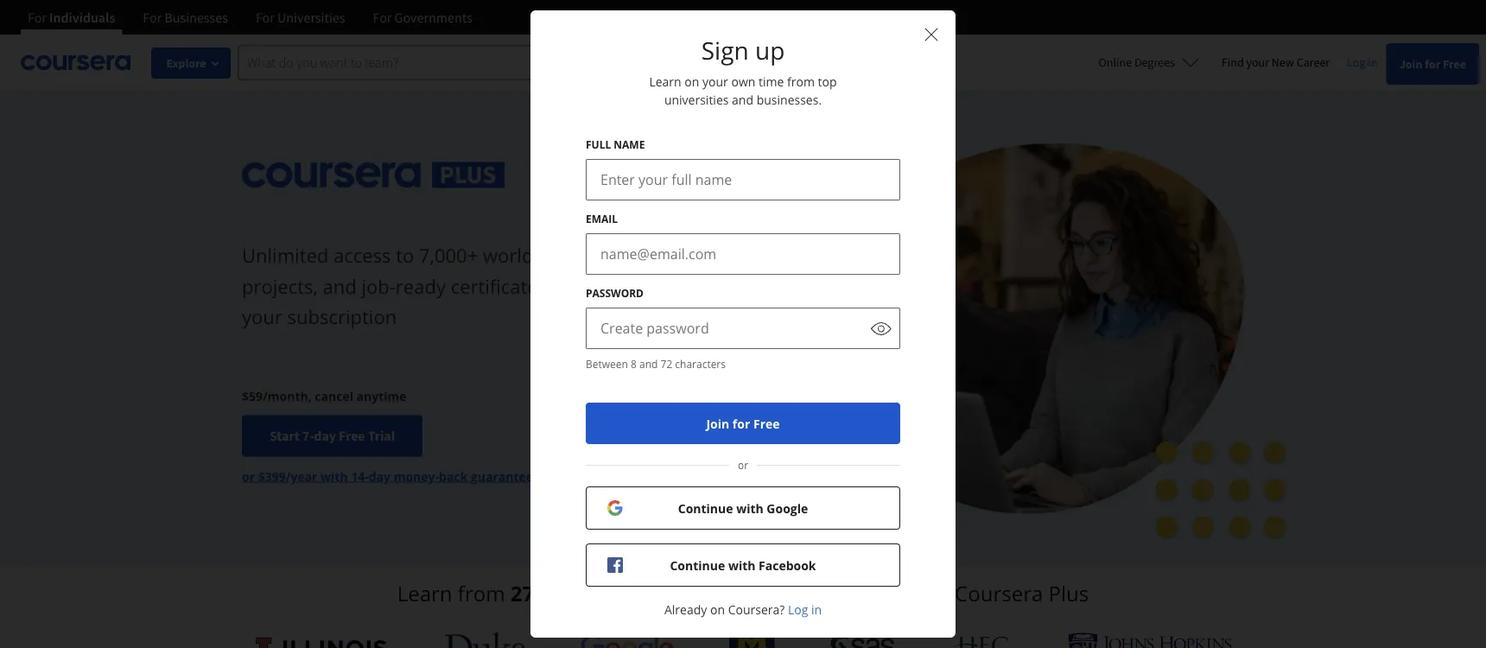 Task type: vqa. For each thing, say whether or not it's contained in the screenshot.
Businesses
yes



Task type: describe. For each thing, give the bounding box(es) containing it.
275+
[[511, 580, 558, 608]]

8
[[631, 357, 637, 371]]

start 7-day free trial
[[270, 427, 395, 445]]

log in link
[[1339, 52, 1387, 73]]

join for free for join for free link
[[1400, 56, 1467, 72]]

7-
[[302, 427, 314, 445]]

universities inside sign up learn on your own time from top universities and businesses.
[[665, 92, 729, 108]]

guarantee
[[471, 468, 533, 484]]

for for universities
[[256, 9, 275, 26]]

johns hopkins university image
[[1068, 633, 1233, 648]]

1 horizontal spatial on
[[711, 602, 725, 618]]

7,000+
[[419, 243, 478, 269]]

with left coursera
[[908, 580, 950, 608]]

facebook
[[759, 557, 817, 574]]

certificate
[[451, 273, 538, 299]]

join for join for free link
[[1400, 56, 1423, 72]]

find
[[1222, 54, 1245, 70]]

or for or
[[738, 458, 749, 472]]

continue with google button
[[586, 487, 901, 530]]

sign up learn on your own time from top universities and businesses.
[[650, 34, 837, 108]]

for businesses
[[143, 9, 228, 26]]

programs—all
[[543, 273, 669, 299]]

1 vertical spatial universities
[[639, 580, 750, 608]]

courses,
[[587, 243, 661, 269]]

google image
[[608, 501, 623, 516]]

cancel
[[315, 387, 354, 404]]

authentication modal dialog
[[531, 10, 956, 648]]

unlimited access to 7,000+ world-class courses, hands-on projects, and job-ready certificate programs—all included in your subscription
[[242, 243, 771, 329]]

for universities
[[256, 9, 345, 26]]

/year
[[286, 468, 318, 484]]

$399
[[258, 468, 286, 484]]

hec paris image
[[952, 631, 1013, 648]]

for for governments
[[373, 9, 392, 26]]

leading
[[563, 580, 634, 608]]

back
[[439, 468, 468, 484]]

plus
[[1049, 580, 1089, 608]]

log inside authentication modal dialog
[[788, 602, 809, 618]]

trial
[[368, 427, 395, 445]]

start 7-day free trial button
[[242, 415, 423, 457]]

with inside button
[[729, 557, 756, 574]]

learn inside sign up learn on your own time from top universities and businesses.
[[650, 73, 682, 90]]

new
[[1272, 54, 1295, 70]]

day inside "button"
[[314, 427, 336, 445]]

full
[[586, 137, 611, 151]]

name
[[614, 137, 645, 151]]

for for individuals
[[28, 9, 47, 26]]

governments
[[395, 9, 473, 26]]

facebook image
[[608, 558, 623, 573]]

full name
[[586, 137, 645, 151]]

money-
[[394, 468, 439, 484]]

1 horizontal spatial log
[[1348, 54, 1366, 70]]

with left 14-
[[321, 468, 348, 484]]

$59
[[242, 387, 263, 404]]

join for free link
[[1387, 43, 1480, 85]]

free for join for free link
[[1444, 56, 1467, 72]]

characters
[[675, 357, 726, 371]]

banner navigation
[[14, 0, 486, 35]]

university of michigan image
[[730, 625, 775, 648]]

between
[[586, 357, 628, 371]]

continue with facebook button
[[586, 544, 901, 587]]

for governments
[[373, 9, 473, 26]]

in
[[1369, 54, 1378, 70]]

coursera?
[[728, 602, 785, 618]]

projects,
[[242, 273, 318, 299]]

email
[[586, 211, 618, 226]]

for for join for free link
[[1426, 56, 1441, 72]]

google
[[767, 500, 808, 517]]

already
[[665, 602, 707, 618]]

access
[[334, 243, 391, 269]]

continue with facebook
[[670, 557, 817, 574]]

for individuals
[[28, 9, 115, 26]]

subscription
[[287, 304, 397, 329]]

anytime
[[357, 387, 407, 404]]

companies
[[798, 580, 903, 608]]

career
[[1297, 54, 1331, 70]]

duke university image
[[445, 633, 525, 648]]

up
[[755, 34, 785, 67]]

Full Name text field
[[587, 160, 900, 200]]

hands-
[[666, 243, 727, 269]]

already on coursera? log in
[[665, 602, 822, 618]]

password
[[586, 286, 644, 300]]

universities
[[278, 9, 345, 26]]

for for businesses
[[143, 9, 162, 26]]

world-
[[483, 243, 540, 269]]

ready
[[396, 273, 446, 299]]



Task type: locate. For each thing, give the bounding box(es) containing it.
0 horizontal spatial learn
[[397, 580, 453, 608]]

1 vertical spatial log
[[788, 602, 809, 618]]

and inside sign up learn on your own time from top universities and businesses.
[[732, 92, 754, 108]]

join
[[1400, 56, 1423, 72], [707, 415, 730, 432]]

log in button
[[788, 601, 822, 619]]

with
[[321, 468, 348, 484], [737, 500, 764, 517], [729, 557, 756, 574], [908, 580, 950, 608]]

universities
[[665, 92, 729, 108], [639, 580, 750, 608]]

between 8 and 72 characters
[[586, 357, 726, 371]]

on inside sign up learn on your own time from top universities and businesses.
[[685, 73, 700, 90]]

free inside "button"
[[339, 427, 365, 445]]

2 vertical spatial on
[[711, 602, 725, 618]]

0 vertical spatial in
[[755, 273, 771, 299]]

on
[[685, 73, 700, 90], [727, 243, 750, 269], [711, 602, 725, 618]]

start
[[270, 427, 300, 445]]

or $399 /year with 14-day money-back guarantee
[[242, 468, 533, 484]]

your left own
[[703, 73, 729, 90]]

1 horizontal spatial join for free
[[1400, 56, 1467, 72]]

0 vertical spatial log
[[1348, 54, 1366, 70]]

0 horizontal spatial or
[[242, 468, 255, 484]]

0 vertical spatial continue
[[678, 500, 734, 517]]

unlimited
[[242, 243, 329, 269]]

0 horizontal spatial log
[[788, 602, 809, 618]]

1 vertical spatial on
[[727, 243, 750, 269]]

businesses.
[[757, 92, 822, 108]]

join for free down characters
[[707, 415, 780, 432]]

0 horizontal spatial on
[[685, 73, 700, 90]]

in inside authentication modal dialog
[[812, 602, 822, 618]]

day down $59 /month, cancel anytime at left
[[314, 427, 336, 445]]

sas image
[[831, 635, 897, 648]]

2 horizontal spatial on
[[727, 243, 750, 269]]

2 horizontal spatial free
[[1444, 56, 1467, 72]]

join for free
[[1400, 56, 1467, 72], [707, 415, 780, 432]]

for left 'businesses'
[[143, 9, 162, 26]]

for inside button
[[733, 415, 751, 432]]

in down the facebook on the bottom
[[812, 602, 822, 618]]

in inside unlimited access to 7,000+ world-class courses, hands-on projects, and job-ready certificate programs—all included in your subscription
[[755, 273, 771, 299]]

your inside sign up learn on your own time from top universities and businesses.
[[703, 73, 729, 90]]

0 vertical spatial on
[[685, 73, 700, 90]]

or left $399
[[242, 468, 255, 484]]

time
[[759, 73, 784, 90]]

Password password field
[[587, 309, 864, 348]]

day left money-
[[369, 468, 391, 484]]

or
[[738, 458, 749, 472], [242, 468, 255, 484]]

1 horizontal spatial day
[[369, 468, 391, 484]]

own
[[732, 73, 756, 90]]

0 horizontal spatial free
[[339, 427, 365, 445]]

0 horizontal spatial join for free
[[707, 415, 780, 432]]

in right included on the top of page
[[755, 273, 771, 299]]

google image
[[581, 633, 674, 648]]

1 vertical spatial from
[[458, 580, 505, 608]]

join for free right the "in"
[[1400, 56, 1467, 72]]

continue inside button
[[678, 500, 734, 517]]

$59 /month, cancel anytime
[[242, 387, 407, 404]]

and inside unlimited access to 7,000+ world-class courses, hands-on projects, and job-ready certificate programs—all included in your subscription
[[323, 273, 357, 299]]

1 vertical spatial in
[[812, 602, 822, 618]]

on inside unlimited access to 7,000+ world-class courses, hands-on projects, and job-ready certificate programs—all included in your subscription
[[727, 243, 750, 269]]

learn up duke university image
[[397, 580, 453, 608]]

0 horizontal spatial in
[[755, 273, 771, 299]]

0 vertical spatial your
[[1247, 54, 1270, 70]]

in
[[755, 273, 771, 299], [812, 602, 822, 618]]

72
[[661, 357, 673, 371]]

join for free button
[[586, 403, 901, 444]]

and
[[732, 92, 754, 108], [323, 273, 357, 299], [640, 357, 658, 371], [755, 580, 792, 608]]

for left universities
[[256, 9, 275, 26]]

0 vertical spatial from
[[788, 73, 815, 90]]

0 horizontal spatial from
[[458, 580, 505, 608]]

find your new career
[[1222, 54, 1331, 70]]

universities down sign
[[665, 92, 729, 108]]

and down own
[[732, 92, 754, 108]]

join down characters
[[707, 415, 730, 432]]

1 horizontal spatial join
[[1400, 56, 1423, 72]]

from
[[788, 73, 815, 90], [458, 580, 505, 608]]

and up subscription at left
[[323, 273, 357, 299]]

join inside button
[[707, 415, 730, 432]]

close modal image
[[922, 24, 942, 45], [925, 28, 938, 41]]

and right the 8
[[640, 357, 658, 371]]

and down the facebook on the bottom
[[755, 580, 792, 608]]

from up duke university image
[[458, 580, 505, 608]]

coursera
[[955, 580, 1044, 608]]

continue for continue with google
[[678, 500, 734, 517]]

2 horizontal spatial your
[[1247, 54, 1270, 70]]

log left the "in"
[[1348, 54, 1366, 70]]

join right the "in"
[[1400, 56, 1423, 72]]

1 vertical spatial your
[[703, 73, 729, 90]]

to
[[396, 243, 414, 269]]

coursera image
[[21, 49, 131, 76]]

2 for from the left
[[143, 9, 162, 26]]

your down projects,
[[242, 304, 283, 329]]

1 vertical spatial continue
[[670, 557, 726, 574]]

1 for from the left
[[28, 9, 47, 26]]

on up included on the top of page
[[727, 243, 750, 269]]

1 horizontal spatial or
[[738, 458, 749, 472]]

None search field
[[238, 45, 653, 80]]

find your new career link
[[1214, 52, 1339, 73]]

continue
[[678, 500, 734, 517], [670, 557, 726, 574]]

continue up already
[[670, 557, 726, 574]]

with up learn from 275+ leading universities and companies with coursera plus
[[729, 557, 756, 574]]

on left own
[[685, 73, 700, 90]]

for
[[1426, 56, 1441, 72], [733, 415, 751, 432]]

show password image
[[871, 318, 892, 339]]

1 horizontal spatial learn
[[650, 73, 682, 90]]

0 vertical spatial for
[[1426, 56, 1441, 72]]

top
[[818, 73, 837, 90]]

continue up continue with facebook button
[[678, 500, 734, 517]]

from inside sign up learn on your own time from top universities and businesses.
[[788, 73, 815, 90]]

1 vertical spatial learn
[[397, 580, 453, 608]]

for
[[28, 9, 47, 26], [143, 9, 162, 26], [256, 9, 275, 26], [373, 9, 392, 26]]

1 horizontal spatial in
[[812, 602, 822, 618]]

0 horizontal spatial day
[[314, 427, 336, 445]]

0 vertical spatial day
[[314, 427, 336, 445]]

continue for continue with facebook
[[670, 557, 726, 574]]

job-
[[362, 273, 396, 299]]

log right the coursera?
[[788, 602, 809, 618]]

2 vertical spatial your
[[242, 304, 283, 329]]

free
[[1444, 56, 1467, 72], [754, 415, 780, 432], [339, 427, 365, 445]]

for right the "in"
[[1426, 56, 1441, 72]]

join for free inside button
[[707, 415, 780, 432]]

your inside unlimited access to 7,000+ world-class courses, hands-on projects, and job-ready certificate programs—all included in your subscription
[[242, 304, 283, 329]]

0 horizontal spatial for
[[733, 415, 751, 432]]

included
[[674, 273, 750, 299]]

coursera plus image
[[242, 162, 505, 188]]

learn from 275+ leading universities and companies with coursera plus
[[397, 580, 1089, 608]]

or for or $399 /year with 14-day money-back guarantee
[[242, 468, 255, 484]]

free inside button
[[754, 415, 780, 432]]

1 horizontal spatial from
[[788, 73, 815, 90]]

0 vertical spatial universities
[[665, 92, 729, 108]]

continue with google
[[678, 500, 808, 517]]

universities down continue with facebook
[[639, 580, 750, 608]]

free for join for free button
[[754, 415, 780, 432]]

1 vertical spatial join for free
[[707, 415, 780, 432]]

for up continue with google
[[733, 415, 751, 432]]

on right already
[[711, 602, 725, 618]]

/month,
[[263, 387, 312, 404]]

1 vertical spatial for
[[733, 415, 751, 432]]

or down join for free button
[[738, 458, 749, 472]]

4 for from the left
[[373, 9, 392, 26]]

0 vertical spatial learn
[[650, 73, 682, 90]]

class
[[540, 243, 582, 269]]

with inside button
[[737, 500, 764, 517]]

0 horizontal spatial join
[[707, 415, 730, 432]]

businesses
[[165, 9, 228, 26]]

Email email field
[[587, 234, 900, 274]]

join for free for join for free button
[[707, 415, 780, 432]]

day
[[314, 427, 336, 445], [369, 468, 391, 484]]

with left the google
[[737, 500, 764, 517]]

your
[[1247, 54, 1270, 70], [703, 73, 729, 90], [242, 304, 283, 329]]

0 horizontal spatial your
[[242, 304, 283, 329]]

sign
[[702, 34, 749, 67]]

log
[[1348, 54, 1366, 70], [788, 602, 809, 618]]

1 vertical spatial day
[[369, 468, 391, 484]]

for left governments
[[373, 9, 392, 26]]

from up businesses.
[[788, 73, 815, 90]]

log in
[[1348, 54, 1378, 70]]

learn left own
[[650, 73, 682, 90]]

for for join for free button
[[733, 415, 751, 432]]

0 vertical spatial join
[[1400, 56, 1423, 72]]

1 horizontal spatial for
[[1426, 56, 1441, 72]]

1 horizontal spatial your
[[703, 73, 729, 90]]

individuals
[[49, 9, 115, 26]]

join for join for free button
[[707, 415, 730, 432]]

continue inside button
[[670, 557, 726, 574]]

0 vertical spatial join for free
[[1400, 56, 1467, 72]]

3 for from the left
[[256, 9, 275, 26]]

1 vertical spatial join
[[707, 415, 730, 432]]

learn
[[650, 73, 682, 90], [397, 580, 453, 608]]

14-
[[351, 468, 369, 484]]

1 horizontal spatial free
[[754, 415, 780, 432]]

your right find
[[1247, 54, 1270, 70]]

for left individuals
[[28, 9, 47, 26]]

university of illinois at urbana-champaign image
[[254, 635, 389, 648]]

or inside authentication modal dialog
[[738, 458, 749, 472]]



